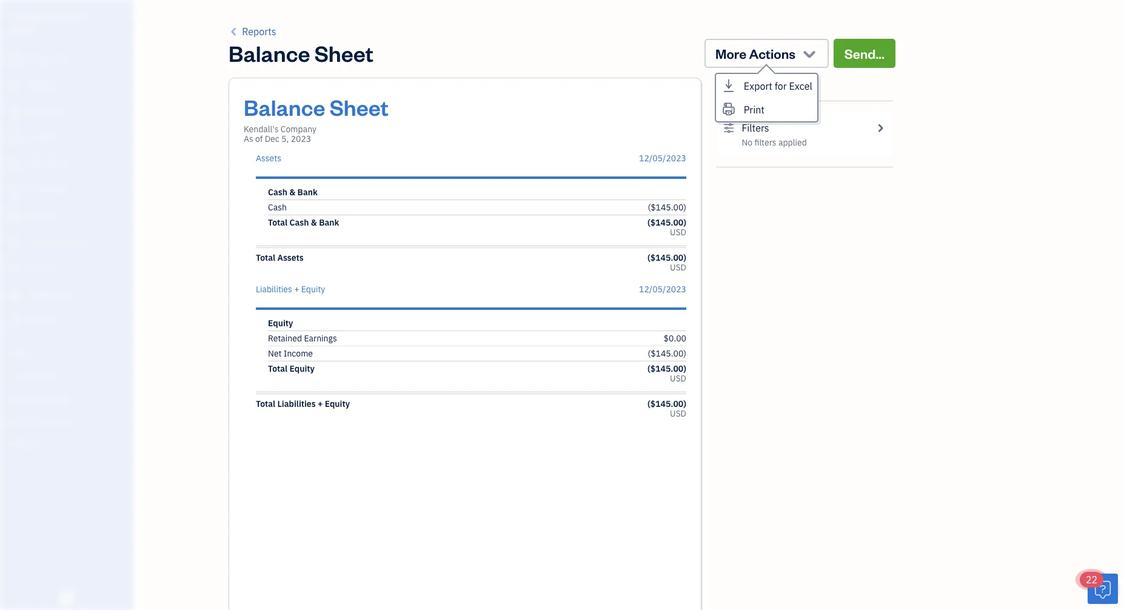 Task type: locate. For each thing, give the bounding box(es) containing it.
settings down 'bank connections'
[[9, 438, 37, 448]]

1 horizontal spatial settings
[[716, 78, 766, 95]]

0 horizontal spatial bank
[[9, 416, 27, 426]]

estimate image
[[8, 106, 22, 118]]

0 horizontal spatial kendall's
[[10, 11, 46, 22]]

($145.00) usd
[[648, 217, 687, 238], [648, 252, 687, 273], [648, 363, 687, 384], [648, 398, 687, 419]]

filters
[[742, 122, 769, 134]]

1 vertical spatial sheet
[[330, 93, 389, 121]]

1 horizontal spatial bank
[[298, 187, 318, 198]]

0 vertical spatial +
[[294, 284, 299, 295]]

usd
[[670, 227, 687, 238], [670, 262, 687, 273], [670, 373, 687, 384], [670, 408, 687, 419]]

equity
[[301, 284, 325, 295], [268, 318, 293, 329], [290, 363, 315, 374], [325, 398, 350, 409]]

cash & bank
[[268, 187, 318, 198]]

1 vertical spatial kendall's
[[244, 124, 279, 135]]

1 vertical spatial balance
[[244, 93, 325, 121]]

balance for balance sheet
[[229, 39, 310, 67]]

1 horizontal spatial company
[[281, 124, 317, 135]]

$0.00
[[664, 333, 687, 344]]

settings up print
[[716, 78, 766, 95]]

sheet inside balance sheet kendall's company as of dec 5, 2023
[[330, 93, 389, 121]]

export for excel button
[[716, 74, 817, 98]]

retained earnings
[[268, 333, 337, 344]]

3 ($145.00) usd from the top
[[648, 363, 687, 384]]

reports button
[[229, 24, 276, 39]]

liabilities down total equity
[[277, 398, 316, 409]]

settings
[[716, 78, 766, 95], [9, 438, 37, 448]]

&
[[289, 187, 296, 198], [311, 217, 317, 228]]

2 ($145.00) usd from the top
[[648, 252, 687, 273]]

company inside balance sheet kendall's company as of dec 5, 2023
[[281, 124, 317, 135]]

assets
[[256, 153, 281, 164], [277, 252, 304, 263]]

company
[[48, 11, 87, 22], [281, 124, 317, 135]]

0 vertical spatial &
[[289, 187, 296, 198]]

1 horizontal spatial kendall's
[[244, 124, 279, 135]]

1 vertical spatial 12/05/2023
[[639, 284, 687, 295]]

payment image
[[8, 158, 22, 170]]

0 horizontal spatial settings
[[9, 438, 37, 448]]

client image
[[8, 80, 22, 92]]

0 vertical spatial bank
[[298, 187, 318, 198]]

12/05/2023 for $0.00
[[639, 284, 687, 295]]

0 vertical spatial balance
[[229, 39, 310, 67]]

kendall's left 5,
[[244, 124, 279, 135]]

total down total equity
[[256, 398, 275, 409]]

2 vertical spatial cash
[[290, 217, 309, 228]]

balance
[[229, 39, 310, 67], [244, 93, 325, 121]]

1 vertical spatial +
[[318, 398, 323, 409]]

22 button
[[1080, 572, 1118, 604]]

2 12/05/2023 from the top
[[639, 284, 687, 295]]

12/05/2023
[[639, 153, 687, 164], [639, 284, 687, 295]]

4 ($145.00) usd from the top
[[648, 398, 687, 419]]

balance inside balance sheet kendall's company as of dec 5, 2023
[[244, 93, 325, 121]]

($145.00)
[[648, 202, 687, 213], [648, 217, 687, 228], [648, 252, 687, 263], [648, 348, 687, 359], [648, 363, 687, 374], [648, 398, 687, 409]]

0 horizontal spatial &
[[289, 187, 296, 198]]

1 usd from the top
[[670, 227, 687, 238]]

owner
[[10, 24, 34, 34]]

& down cash & bank
[[311, 217, 317, 228]]

balance sheet kendall's company as of dec 5, 2023
[[244, 93, 389, 144]]

services
[[44, 394, 73, 403]]

3 usd from the top
[[670, 373, 687, 384]]

settings image
[[724, 121, 735, 135]]

total up liabilities + equity
[[256, 252, 275, 263]]

1 12/05/2023 from the top
[[639, 153, 687, 164]]

12/05/2023 for ($145.00)
[[639, 153, 687, 164]]

main element
[[0, 0, 164, 610]]

0 horizontal spatial company
[[48, 11, 87, 22]]

assets down dec at top left
[[256, 153, 281, 164]]

total liabilities + equity
[[256, 398, 350, 409]]

0 vertical spatial liabilities
[[256, 284, 292, 295]]

0 vertical spatial kendall's
[[10, 11, 46, 22]]

items and services
[[9, 394, 73, 403]]

of
[[255, 133, 263, 144]]

timer image
[[8, 237, 22, 249]]

send… button
[[834, 39, 896, 68]]

bank
[[298, 187, 318, 198], [319, 217, 339, 228], [9, 416, 27, 426]]

connections
[[28, 416, 71, 426]]

chevronright image
[[875, 121, 886, 135]]

kendall's
[[10, 11, 46, 22], [244, 124, 279, 135]]

print
[[744, 104, 765, 116]]

usd for cash & bank
[[670, 227, 687, 238]]

balance down reports
[[229, 39, 310, 67]]

sheet for balance sheet kendall's company as of dec 5, 2023
[[330, 93, 389, 121]]

total for total assets
[[256, 252, 275, 263]]

actions
[[749, 45, 796, 62]]

filters
[[755, 137, 777, 148]]

income
[[284, 348, 313, 359]]

liabilities down total assets on the top
[[256, 284, 292, 295]]

0 vertical spatial sheet
[[315, 39, 374, 67]]

total assets
[[256, 252, 304, 263]]

chevrondown image
[[801, 45, 818, 62]]

4 usd from the top
[[670, 408, 687, 419]]

total cash & bank
[[268, 217, 339, 228]]

members
[[30, 371, 62, 381]]

2 usd from the top
[[670, 262, 687, 273]]

0 vertical spatial company
[[48, 11, 87, 22]]

resource center badge image
[[1088, 574, 1118, 604]]

($145.00) usd for assets
[[648, 252, 687, 273]]

cash
[[268, 187, 287, 198], [268, 202, 287, 213], [290, 217, 309, 228]]

1 vertical spatial company
[[281, 124, 317, 135]]

cash for cash & bank
[[268, 187, 287, 198]]

assets up liabilities + equity
[[277, 252, 304, 263]]

liabilities + equity
[[256, 284, 325, 295]]

usd for liabilities + equity
[[670, 408, 687, 419]]

1 vertical spatial liabilities
[[277, 398, 316, 409]]

total down cash & bank
[[268, 217, 288, 228]]

sheet
[[315, 39, 374, 67], [330, 93, 389, 121]]

liabilities
[[256, 284, 292, 295], [277, 398, 316, 409]]

print button
[[716, 98, 817, 121]]

balance up 5,
[[244, 93, 325, 121]]

1 horizontal spatial &
[[311, 217, 317, 228]]

1 vertical spatial settings
[[9, 438, 37, 448]]

kendall's inside balance sheet kendall's company as of dec 5, 2023
[[244, 124, 279, 135]]

retained
[[268, 333, 302, 344]]

($145.00) usd for liabilities + equity
[[648, 398, 687, 419]]

0 vertical spatial cash
[[268, 187, 287, 198]]

items and services link
[[3, 388, 130, 409]]

usd for assets
[[670, 262, 687, 273]]

balance sheet
[[229, 39, 374, 67]]

company inside kendall's company owner
[[48, 11, 87, 22]]

total down net
[[268, 363, 288, 374]]

1 vertical spatial bank
[[319, 217, 339, 228]]

total for total equity
[[268, 363, 288, 374]]

team members link
[[3, 366, 130, 387]]

& up 'total cash & bank'
[[289, 187, 296, 198]]

freshbooks image
[[57, 591, 76, 605]]

1 vertical spatial cash
[[268, 202, 287, 213]]

2 vertical spatial bank
[[9, 416, 27, 426]]

total
[[268, 217, 288, 228], [256, 252, 275, 263], [268, 363, 288, 374], [256, 398, 275, 409]]

kendall's up 'owner'
[[10, 11, 46, 22]]

0 vertical spatial 12/05/2023
[[639, 153, 687, 164]]

2 horizontal spatial bank
[[319, 217, 339, 228]]

applied
[[779, 137, 807, 148]]

excel
[[789, 80, 813, 92]]

1 ($145.00) usd from the top
[[648, 217, 687, 238]]

+
[[294, 284, 299, 295], [318, 398, 323, 409]]



Task type: vqa. For each thing, say whether or not it's contained in the screenshot.
the to
no



Task type: describe. For each thing, give the bounding box(es) containing it.
team members
[[9, 371, 62, 381]]

total for total liabilities + equity
[[256, 398, 275, 409]]

no filters applied
[[742, 137, 807, 148]]

as
[[244, 133, 253, 144]]

1 vertical spatial assets
[[277, 252, 304, 263]]

export for excel
[[744, 80, 813, 92]]

22
[[1086, 574, 1098, 586]]

and
[[29, 394, 42, 403]]

settings link
[[3, 433, 130, 454]]

project image
[[8, 210, 22, 223]]

2023
[[291, 133, 311, 144]]

for
[[775, 80, 787, 92]]

chart image
[[8, 289, 22, 301]]

no
[[742, 137, 753, 148]]

balance for balance sheet kendall's company as of dec 5, 2023
[[244, 93, 325, 121]]

1 horizontal spatial +
[[318, 398, 323, 409]]

kendall's inside kendall's company owner
[[10, 11, 46, 22]]

net income
[[268, 348, 313, 359]]

1 vertical spatial &
[[311, 217, 317, 228]]

0 vertical spatial assets
[[256, 153, 281, 164]]

cash for cash
[[268, 202, 287, 213]]

bank connections
[[9, 416, 71, 426]]

settings inside main element
[[9, 438, 37, 448]]

5,
[[281, 133, 289, 144]]

reports
[[242, 25, 276, 38]]

expense image
[[8, 184, 22, 196]]

apps
[[9, 349, 27, 358]]

sheet for balance sheet
[[315, 39, 374, 67]]

earnings
[[304, 333, 337, 344]]

total equity
[[268, 363, 315, 374]]

export
[[744, 80, 773, 92]]

($145.00) usd for cash & bank
[[648, 217, 687, 238]]

0 horizontal spatial +
[[294, 284, 299, 295]]

kendall's company owner
[[10, 11, 87, 34]]

team
[[9, 371, 28, 381]]

0 vertical spatial settings
[[716, 78, 766, 95]]

report image
[[8, 315, 22, 327]]

chevronleft image
[[229, 24, 240, 39]]

more
[[716, 45, 747, 62]]

dashboard image
[[8, 54, 22, 66]]

more actions
[[716, 45, 796, 62]]

more actions button
[[705, 39, 829, 68]]

apps link
[[3, 343, 130, 364]]

total for total cash & bank
[[268, 217, 288, 228]]

send…
[[845, 45, 885, 62]]

invoice image
[[8, 132, 22, 144]]

money image
[[8, 263, 22, 275]]

dec
[[265, 133, 279, 144]]

bank connections link
[[3, 411, 130, 432]]

items
[[9, 394, 28, 403]]

net
[[268, 348, 282, 359]]

bank inside main element
[[9, 416, 27, 426]]



